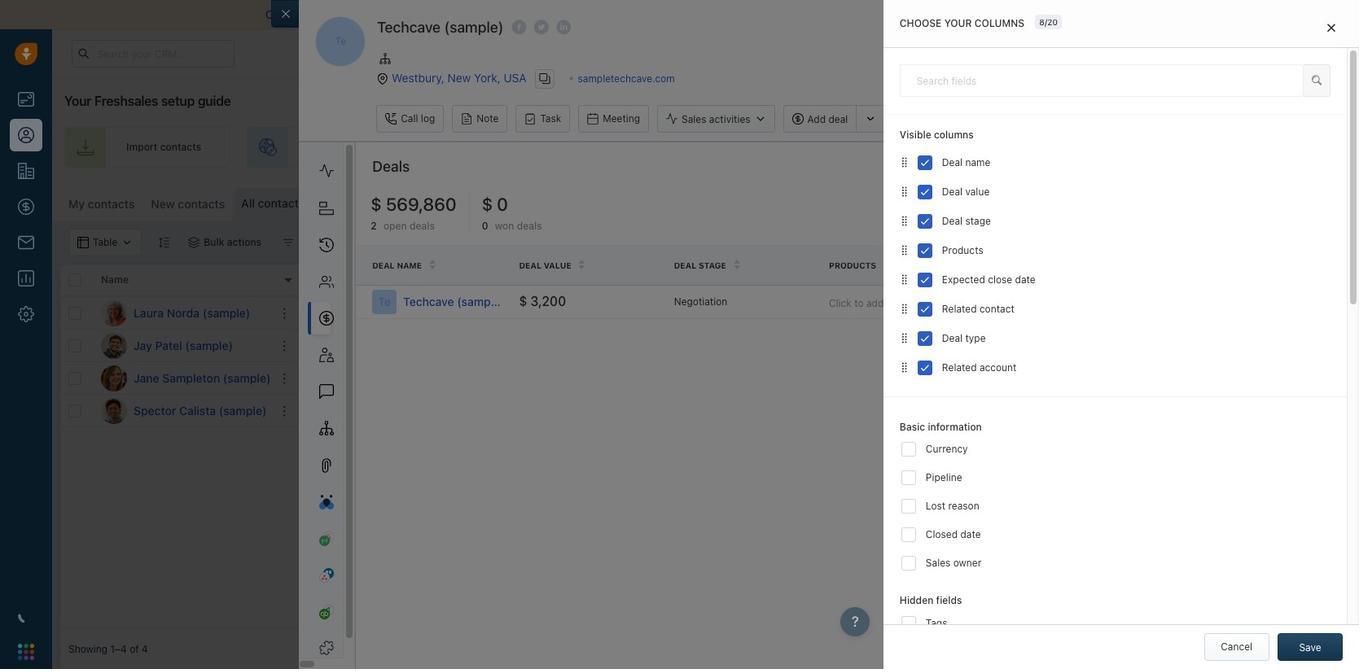 Task type: locate. For each thing, give the bounding box(es) containing it.
0 vertical spatial value
[[966, 186, 990, 198]]

0 vertical spatial contact
[[1307, 195, 1343, 208]]

date right the closed
[[961, 529, 981, 541]]

0 horizontal spatial sales
[[682, 113, 707, 125]]

1 vertical spatial deal name
[[372, 261, 422, 271]]

qualified
[[852, 307, 893, 319], [852, 372, 893, 384], [852, 405, 893, 417]]

your up ends
[[945, 17, 972, 29]]

0 vertical spatial days
[[1001, 48, 1021, 58]]

$ for $ 569,860
[[371, 194, 382, 215]]

/
[[1045, 17, 1048, 27]]

0 horizontal spatial add
[[636, 307, 653, 319]]

my contacts
[[68, 197, 135, 211]]

0 vertical spatial related
[[942, 303, 977, 315]]

1 vertical spatial stage
[[699, 261, 726, 271]]

deal name down 'create sales sequence'
[[942, 157, 991, 169]]

1 dialog from the left
[[271, 0, 1359, 670]]

1 vertical spatial new
[[151, 197, 175, 211]]

0 horizontal spatial click
[[599, 307, 621, 319]]

filter by button
[[272, 229, 349, 257]]

container_wx8msf4aqz5i3rn1 image left the tara
[[716, 307, 727, 319]]

name down 'create sales sequence'
[[966, 157, 991, 169]]

contacts
[[160, 141, 201, 153], [258, 196, 305, 210], [88, 197, 135, 211], [178, 197, 225, 211]]

contact for add contact
[[1307, 195, 1343, 208]]

1 vertical spatial import
[[126, 141, 158, 153]]

sales right create in the top of the page
[[962, 141, 986, 153]]

value up 3,200
[[544, 261, 572, 271]]

1 vertical spatial techcave
[[403, 295, 454, 309]]

0 vertical spatial sales
[[853, 7, 880, 21]]

0 horizontal spatial sales owner
[[711, 274, 769, 286]]

linkedin circled image
[[557, 19, 571, 36]]

techcave (sample) down work
[[403, 295, 505, 309]]

jay patel (sample)
[[134, 338, 233, 352]]

dialog
[[271, 0, 1359, 670], [884, 0, 1359, 670]]

your down add deal button
[[773, 141, 794, 153]]

new inside dialog
[[448, 70, 471, 84]]

4 ui drag handle image from the top
[[900, 360, 910, 374]]

deal value down create sales sequence "link" on the top right
[[942, 186, 990, 198]]

sales inside "link"
[[962, 141, 986, 153]]

ui drag handle image for expected close date
[[900, 273, 910, 286]]

owner
[[740, 274, 769, 286], [953, 557, 982, 570]]

import contacts link
[[64, 127, 231, 168]]

ui drag handle image for related account
[[900, 360, 910, 374]]

0 horizontal spatial container_wx8msf4aqz5i3rn1 image
[[283, 237, 294, 248]]

team down add deal button
[[797, 141, 820, 153]]

type
[[966, 332, 986, 345]]

add inside add contact button
[[1286, 195, 1304, 208]]

$ inside $ 0 0 won deals
[[482, 194, 493, 215]]

1 ui drag handle image from the top
[[900, 185, 910, 199]]

container_wx8msf4aqz5i3rn1 image inside filter by "button"
[[283, 237, 294, 248]]

2-
[[580, 7, 592, 21]]

add for add contact
[[1286, 195, 1304, 208]]

row group containing lauranordasample@gmail.com
[[305, 297, 1351, 428]]

columns up 21
[[975, 17, 1025, 29]]

leads up deals at the top of the page
[[387, 141, 412, 153]]

0 vertical spatial add
[[808, 113, 826, 125]]

cell
[[549, 297, 582, 329], [1070, 297, 1351, 329], [427, 330, 549, 362], [549, 330, 582, 362], [582, 330, 704, 362], [704, 330, 826, 362], [1070, 330, 1351, 362], [427, 362, 549, 394], [549, 362, 582, 394], [582, 362, 704, 394], [704, 362, 826, 394], [1070, 362, 1351, 394], [427, 395, 549, 427], [549, 395, 582, 427], [582, 395, 704, 427], [704, 395, 826, 427], [1070, 395, 1351, 427]]

deal
[[942, 157, 963, 169], [942, 186, 963, 198], [942, 215, 963, 227], [372, 261, 395, 271], [519, 261, 542, 271], [674, 261, 697, 271], [942, 332, 963, 345]]

close image
[[1328, 23, 1336, 33]]

1 vertical spatial sales
[[962, 141, 986, 153]]

to down status
[[855, 297, 864, 309]]

emails
[[313, 274, 344, 286]]

1 horizontal spatial new
[[448, 70, 471, 84]]

qualified for janesampleton@gmail.com
[[852, 372, 893, 384]]

value
[[966, 186, 990, 198], [544, 261, 572, 271]]

to
[[386, 7, 397, 21], [1008, 7, 1019, 21], [761, 141, 770, 153], [855, 297, 864, 309], [624, 307, 633, 319]]

ends
[[955, 48, 976, 58]]

contacts right the my
[[88, 197, 135, 211]]

2 dialog from the left
[[884, 0, 1359, 670]]

0 horizontal spatial add
[[808, 113, 826, 125]]

related for related contact
[[942, 303, 977, 315]]

deals inside $ 0 0 won deals
[[517, 220, 542, 232]]

1 horizontal spatial products
[[942, 244, 984, 257]]

add up unqualified
[[867, 297, 884, 309]]

leads right route
[[733, 141, 758, 153]]

0 horizontal spatial days
[[1001, 48, 1021, 58]]

explore plans link
[[1043, 44, 1124, 63]]

in for bring in website leads
[[336, 141, 345, 153]]

sales owner inside grid
[[711, 274, 769, 286]]

ui drag handle image right status
[[900, 273, 910, 286]]

contact inside button
[[1307, 195, 1343, 208]]

to right '+' at the top left
[[624, 307, 633, 319]]

ui drag handle image
[[900, 185, 910, 199], [900, 214, 910, 228], [900, 243, 910, 257], [900, 302, 910, 316]]

jay patel (sample) link
[[134, 338, 233, 354]]

owner up tara schultz
[[740, 274, 769, 286]]

add contact
[[1286, 195, 1343, 208]]

o
[[455, 198, 462, 210]]

0 horizontal spatial deals
[[410, 220, 435, 232]]

1 horizontal spatial add
[[1286, 195, 1304, 208]]

0 vertical spatial tags
[[589, 274, 611, 286]]

products
[[942, 244, 984, 257], [829, 261, 877, 270]]

0 vertical spatial in
[[978, 48, 986, 58]]

sales up negotiation
[[711, 274, 737, 286]]

deals for 0
[[517, 220, 542, 232]]

deals right won
[[517, 220, 542, 232]]

1 horizontal spatial container_wx8msf4aqz5i3rn1 image
[[716, 307, 727, 319]]

1 vertical spatial products
[[829, 261, 877, 270]]

deal value up $ 3,200
[[519, 261, 572, 271]]

1 horizontal spatial leads
[[733, 141, 758, 153]]

days right 21
[[1001, 48, 1021, 58]]

2 vertical spatial qualified
[[852, 405, 893, 417]]

1 horizontal spatial contact
[[1307, 195, 1343, 208]]

1 vertical spatial columns
[[934, 129, 974, 141]]

reason
[[948, 500, 980, 513]]

0 horizontal spatial tags
[[589, 274, 611, 286]]

3 ui drag handle image from the top
[[900, 331, 910, 345]]

your for your freshsales setup guide
[[64, 94, 91, 108]]

0 horizontal spatial deal stage
[[674, 261, 726, 271]]

freshworks switcher image
[[18, 644, 34, 660]]

in left 6
[[1018, 296, 1026, 308]]

press space to select this row. row containing spector calista (sample)
[[60, 395, 305, 428]]

1 horizontal spatial name
[[966, 157, 991, 169]]

email
[[658, 7, 687, 21]]

3 qualified from the top
[[852, 405, 893, 417]]

new contacts
[[151, 197, 225, 211]]

1 vertical spatial tags
[[926, 617, 948, 629]]

date
[[1015, 274, 1036, 286], [961, 529, 981, 541]]

stage up accounts
[[966, 215, 991, 227]]

1 horizontal spatial deal value
[[942, 186, 990, 198]]

click inside press space to select this row. row
[[599, 307, 621, 319]]

0 vertical spatial owner
[[740, 274, 769, 286]]

0 vertical spatial deal stage
[[942, 215, 991, 227]]

press space to select this row. row
[[60, 297, 305, 330], [305, 297, 1351, 330], [60, 330, 305, 362], [305, 330, 1351, 362], [60, 362, 305, 395], [305, 362, 1351, 395], [60, 395, 305, 428], [305, 395, 1351, 428]]

1 deals from the left
[[410, 220, 435, 232]]

in inside the bring in website leads link
[[336, 141, 345, 153]]

1 horizontal spatial team
[[797, 141, 820, 153]]

1 horizontal spatial click
[[829, 297, 852, 309]]

task button
[[516, 105, 570, 133]]

sales owner down closed date
[[926, 557, 982, 570]]

1 vertical spatial contact
[[980, 303, 1015, 315]]

$ right o
[[482, 194, 493, 215]]

0 horizontal spatial $
[[371, 194, 382, 215]]

$ up 2
[[371, 194, 382, 215]]

container_wx8msf4aqz5i3rn1 image
[[283, 237, 294, 248], [716, 307, 727, 319]]

0 horizontal spatial team
[[572, 141, 595, 153]]

1 vertical spatial deal value
[[519, 261, 572, 271]]

value down 'create sales sequence'
[[966, 186, 990, 198]]

related contact
[[942, 303, 1015, 315]]

1 horizontal spatial import
[[772, 7, 807, 21]]

explore
[[1052, 47, 1087, 59]]

add inside add deal button
[[808, 113, 826, 125]]

4 inside all contacts 4
[[313, 197, 320, 210]]

qualified for spectorcalista@gmail.com
[[852, 405, 893, 417]]

$ left 3,200
[[519, 294, 527, 309]]

1 horizontal spatial owner
[[953, 557, 982, 570]]

work
[[435, 274, 460, 286]]

1 vertical spatial days
[[1038, 296, 1059, 308]]

new left york,
[[448, 70, 471, 84]]

(sample) for acme inc (sample)
[[1001, 307, 1042, 319]]

new
[[448, 70, 471, 84], [151, 197, 175, 211]]

ui drag handle image for deal stage
[[900, 214, 910, 228]]

0 horizontal spatial 0
[[482, 220, 488, 232]]

owner down closed date
[[953, 557, 982, 570]]

your
[[314, 7, 338, 21], [826, 7, 850, 21], [945, 17, 972, 29], [548, 141, 569, 153], [773, 141, 794, 153]]

contacts for import
[[160, 141, 201, 153]]

mailbox
[[341, 7, 383, 21]]

deal name down open
[[372, 261, 422, 271]]

1 vertical spatial add
[[1286, 195, 1304, 208]]

days inside dialog
[[1038, 296, 1059, 308]]

of right 1–4
[[130, 644, 139, 656]]

0 horizontal spatial sales
[[853, 7, 880, 21]]

your left trial
[[914, 48, 934, 58]]

1 horizontal spatial deal name
[[942, 157, 991, 169]]

import left all
[[772, 7, 807, 21]]

3 ui drag handle image from the top
[[900, 243, 910, 257]]

1 vertical spatial date
[[961, 529, 981, 541]]

click down status
[[829, 297, 852, 309]]

contacts up container_wx8msf4aqz5i3rn1 image
[[178, 197, 225, 211]]

(sample)
[[444, 19, 504, 36], [457, 295, 505, 309], [203, 306, 250, 320], [1001, 307, 1042, 319], [185, 338, 233, 352], [990, 340, 1031, 352], [223, 371, 271, 385], [1008, 372, 1049, 384], [219, 404, 267, 417]]

0 horizontal spatial stage
[[699, 261, 726, 271]]

0 vertical spatial qualified
[[852, 307, 893, 319]]

deals for 569,860
[[410, 220, 435, 232]]

bring in website leads link
[[247, 127, 441, 168]]

add right '+' at the top left
[[636, 307, 653, 319]]

related down the 'e'
[[942, 362, 977, 374]]

1 related from the top
[[942, 303, 977, 315]]

2 horizontal spatial in
[[1018, 296, 1026, 308]]

add inside press space to select this row. row
[[636, 307, 653, 319]]

widgetz.io (sample) link
[[956, 372, 1049, 384]]

jane sampleton (sample)
[[134, 371, 271, 385]]

date up closes in 6 days
[[1015, 274, 1036, 286]]

don't
[[948, 7, 977, 21]]

sales activities button
[[657, 105, 783, 133], [657, 105, 775, 133]]

freshsales
[[94, 94, 158, 108]]

new down import contacts
[[151, 197, 175, 211]]

to left start
[[1008, 7, 1019, 21]]

facebook circled image
[[512, 19, 527, 36]]

(sample) inside "link"
[[223, 371, 271, 385]]

contacts for all
[[258, 196, 305, 210]]

1 row group from the left
[[60, 297, 305, 428]]

container_wx8msf4aqz5i3rn1 image for filter by
[[283, 237, 294, 248]]

click right '+' at the top left
[[599, 307, 621, 319]]

0 vertical spatial products
[[942, 244, 984, 257]]

press space to select this row. row containing lauranordasample@gmail.com
[[305, 297, 1351, 330]]

row group
[[60, 297, 305, 428], [305, 297, 1351, 428]]

1 horizontal spatial sales owner
[[926, 557, 982, 570]]

$ inside $ 569,860 2 open deals
[[371, 194, 382, 215]]

sequence
[[989, 141, 1035, 153]]

westbury, new york, usa link
[[392, 70, 527, 84]]

1 vertical spatial sales
[[711, 274, 737, 286]]

your for connect your mailbox to improve deliverability and enable 2-way sync of email conversations. import all your sales data so you don't have to start from scratch.
[[314, 7, 338, 21]]

1 horizontal spatial deals
[[517, 220, 542, 232]]

4 right 1–4
[[142, 644, 148, 656]]

days right 6
[[1038, 296, 1059, 308]]

12 more...
[[379, 198, 426, 210]]

your inside dialog
[[945, 17, 972, 29]]

sampletechcave.com link
[[578, 72, 675, 84]]

contacts right all
[[258, 196, 305, 210]]

0
[[497, 194, 508, 215], [482, 220, 488, 232]]

spector calista (sample)
[[134, 404, 267, 417]]

2 team from the left
[[797, 141, 820, 153]]

laura
[[134, 306, 164, 320]]

0 up won
[[497, 194, 508, 215]]

2 qualified from the top
[[852, 372, 893, 384]]

deal stage up negotiation
[[674, 261, 726, 271]]

techcave down work
[[403, 295, 454, 309]]

your right invite
[[548, 141, 569, 153]]

container_wx8msf4aqz5i3rn1 image for tara schultz
[[716, 307, 727, 319]]

1 horizontal spatial tags
[[926, 617, 948, 629]]

days
[[1001, 48, 1021, 58], [1038, 296, 1059, 308]]

add deal
[[808, 113, 848, 125]]

0 left won
[[482, 220, 488, 232]]

columns
[[975, 17, 1025, 29], [934, 129, 974, 141]]

janesampleton@gmail.com
[[313, 370, 436, 383]]

of right the sync
[[644, 7, 655, 21]]

deal type
[[942, 332, 986, 345]]

won
[[495, 220, 514, 232]]

1 vertical spatial name
[[397, 261, 422, 271]]

4 ui drag handle image from the top
[[900, 302, 910, 316]]

your left mailbox
[[314, 7, 338, 21]]

owner inside dialog
[[953, 557, 982, 570]]

sampletechcave.com
[[578, 72, 675, 84]]

deals inside $ 569,860 2 open deals
[[410, 220, 435, 232]]

sync
[[616, 7, 641, 21]]

0 vertical spatial columns
[[975, 17, 1025, 29]]

4
[[313, 197, 320, 210], [142, 644, 148, 656]]

techcave up "westbury,"
[[377, 19, 441, 36]]

2 ui drag handle image from the top
[[900, 273, 910, 286]]

sales left 'activities' on the top right
[[682, 113, 707, 125]]

(sample) for e corp (sample)
[[990, 340, 1031, 352]]

2 leads from the left
[[733, 141, 758, 153]]

0 vertical spatial stage
[[966, 215, 991, 227]]

1 vertical spatial 0
[[482, 220, 488, 232]]

1 vertical spatial of
[[130, 644, 139, 656]]

sales owner inside dialog
[[926, 557, 982, 570]]

$
[[371, 194, 382, 215], [482, 194, 493, 215], [519, 294, 527, 309]]

1 leads from the left
[[387, 141, 412, 153]]

tags
[[589, 274, 611, 286], [926, 617, 948, 629]]

products up expected
[[942, 244, 984, 257]]

contacts down setup
[[160, 141, 201, 153]]

press space to select this row. row containing janesampleton@gmail.com
[[305, 362, 1351, 395]]

inc
[[985, 307, 999, 319]]

acme inc (sample) link
[[956, 307, 1042, 319]]

add contact button
[[1264, 188, 1351, 216]]

visible columns
[[900, 129, 974, 141]]

cancel
[[1221, 641, 1253, 653]]

team down meeting button
[[572, 141, 595, 153]]

by
[[327, 236, 339, 248]]

container_wx8msf4aqz5i3rn1 image left filter
[[283, 237, 294, 248]]

0 horizontal spatial of
[[130, 644, 139, 656]]

1 vertical spatial in
[[336, 141, 345, 153]]

ui drag handle image
[[900, 155, 910, 169], [900, 273, 910, 286], [900, 331, 910, 345], [900, 360, 910, 374]]

closed
[[926, 529, 958, 541]]

columns up create in the top of the page
[[934, 129, 974, 141]]

4 up filter by
[[313, 197, 320, 210]]

1 vertical spatial 4
[[142, 644, 148, 656]]

import down your freshsales setup guide
[[126, 141, 158, 153]]

sales down the closed
[[926, 557, 951, 570]]

2 row group from the left
[[305, 297, 1351, 428]]

2 related from the top
[[942, 362, 977, 374]]

tags down hidden fields
[[926, 617, 948, 629]]

1 horizontal spatial sales
[[962, 141, 986, 153]]

click
[[829, 297, 852, 309], [599, 307, 621, 319]]

name down open
[[397, 261, 422, 271]]

2 deals from the left
[[517, 220, 542, 232]]

improve
[[400, 7, 443, 21]]

tags up '+' at the top left
[[589, 274, 611, 286]]

your
[[914, 48, 934, 58], [64, 94, 91, 108]]

products up status
[[829, 261, 877, 270]]

grid
[[60, 263, 1351, 630]]

ui drag handle image left the 'e'
[[900, 331, 910, 345]]

0 vertical spatial new
[[448, 70, 471, 84]]

new contacts button
[[143, 188, 233, 221], [151, 197, 225, 211]]

sales
[[682, 113, 707, 125], [711, 274, 737, 286], [926, 557, 951, 570]]

sales left data
[[853, 7, 880, 21]]

hidden fields
[[900, 595, 962, 607]]

in right the bring
[[336, 141, 345, 153]]

your for your trial ends in 21 days
[[914, 48, 934, 58]]

stage up negotiation
[[699, 261, 726, 271]]

ui drag handle image down unqualified
[[900, 360, 910, 374]]

deals down 569,860
[[410, 220, 435, 232]]

1 horizontal spatial add
[[867, 297, 884, 309]]

account
[[980, 362, 1017, 374]]

route
[[703, 141, 730, 153]]

related down expected
[[942, 303, 977, 315]]

ui drag handle image down visible at right
[[900, 155, 910, 169]]

container_wx8msf4aqz5i3rn1 image
[[188, 237, 200, 248]]

save
[[1299, 642, 1322, 654]]

3,200
[[531, 294, 566, 309]]

1 vertical spatial sales owner
[[926, 557, 982, 570]]

contacts for new
[[178, 197, 225, 211]]

in left 21
[[978, 48, 986, 58]]

1 ui drag handle image from the top
[[900, 155, 910, 169]]

(sample) for jay patel (sample)
[[185, 338, 233, 352]]

1 horizontal spatial 0
[[497, 194, 508, 215]]

sales owner up the tara
[[711, 274, 769, 286]]

12
[[379, 198, 390, 210]]

0 vertical spatial container_wx8msf4aqz5i3rn1 image
[[283, 237, 294, 248]]

deal stage up expected
[[942, 215, 991, 227]]

⌘
[[443, 198, 452, 210]]

2 ui drag handle image from the top
[[900, 214, 910, 228]]

ui drag handle image for deal name
[[900, 155, 910, 169]]

1 vertical spatial container_wx8msf4aqz5i3rn1 image
[[716, 307, 727, 319]]

your left freshsales
[[64, 94, 91, 108]]

1 horizontal spatial stage
[[966, 215, 991, 227]]

jaypatelsample@gmail.com
[[313, 338, 438, 350]]

ui drag handle image for related contact
[[900, 302, 910, 316]]

0 horizontal spatial leads
[[387, 141, 412, 153]]

0 vertical spatial your
[[914, 48, 934, 58]]

techcave (sample) up westbury, new york, usa link
[[377, 19, 504, 36]]

1 vertical spatial your
[[64, 94, 91, 108]]

closed date
[[926, 529, 981, 541]]



Task type: describe. For each thing, give the bounding box(es) containing it.
1 vertical spatial techcave (sample)
[[403, 295, 505, 309]]

acme
[[956, 307, 982, 319]]

plans
[[1090, 47, 1115, 59]]

currency
[[926, 443, 968, 456]]

click to add
[[829, 297, 884, 309]]

cancel button
[[1204, 634, 1269, 661]]

1 vertical spatial deal stage
[[674, 261, 726, 271]]

0 horizontal spatial import
[[126, 141, 158, 153]]

1 horizontal spatial value
[[966, 186, 990, 198]]

0 horizontal spatial deal value
[[519, 261, 572, 271]]

expected close date
[[942, 274, 1036, 286]]

status
[[833, 274, 864, 286]]

20
[[1048, 17, 1058, 27]]

press space to select this row. row containing spectorcalista@gmail.com
[[305, 395, 1351, 428]]

⌘ o
[[443, 198, 462, 210]]

contact for related contact
[[980, 303, 1015, 315]]

showing 1–4 of 4
[[68, 644, 148, 656]]

connect your mailbox to improve deliverability and enable 2-way sync of email conversations. import all your sales data so you don't have to start from scratch.
[[265, 7, 1122, 21]]

contacts for my
[[88, 197, 135, 211]]

connect
[[265, 7, 311, 21]]

note button
[[452, 105, 508, 133]]

1–4
[[110, 644, 127, 656]]

invite
[[520, 141, 545, 153]]

all contacts link
[[241, 195, 305, 212]]

usa
[[504, 70, 527, 84]]

in for closes in 6 days
[[1018, 296, 1026, 308]]

0 horizontal spatial products
[[829, 261, 877, 270]]

tags inside grid
[[589, 274, 611, 286]]

0 vertical spatial import
[[772, 7, 807, 21]]

$ for $ 0
[[482, 194, 493, 215]]

2 horizontal spatial sales
[[926, 557, 951, 570]]

my
[[68, 197, 85, 211]]

+ click to add
[[590, 307, 653, 319]]

1 horizontal spatial columns
[[975, 17, 1025, 29]]

add inside dialog
[[867, 297, 884, 309]]

Search fields text field
[[900, 64, 1304, 97]]

unqualified
[[852, 340, 904, 352]]

meeting
[[603, 113, 640, 125]]

add for add deal
[[808, 113, 826, 125]]

lost
[[926, 500, 946, 513]]

21
[[989, 48, 998, 58]]

0 vertical spatial deal name
[[942, 157, 991, 169]]

dialog containing $ 569,860
[[271, 0, 1359, 670]]

tags inside dialog
[[926, 617, 948, 629]]

e
[[956, 340, 962, 352]]

york,
[[474, 70, 501, 84]]

0 vertical spatial name
[[966, 157, 991, 169]]

expected
[[942, 274, 985, 286]]

press space to select this row. row containing jane sampleton (sample)
[[60, 362, 305, 395]]

0 vertical spatial 0
[[497, 194, 508, 215]]

8 / 20
[[1040, 17, 1058, 27]]

spectorcalista@gmail.com
[[313, 403, 434, 415]]

invite your team link
[[458, 127, 625, 168]]

(sample) for jane sampleton (sample)
[[223, 371, 271, 385]]

owner inside grid
[[740, 274, 769, 286]]

data
[[883, 7, 907, 21]]

choose
[[900, 17, 942, 29]]

import contacts
[[126, 141, 201, 153]]

all
[[810, 7, 823, 21]]

1 team from the left
[[572, 141, 595, 153]]

fields
[[936, 595, 962, 607]]

deliverability
[[446, 7, 515, 21]]

bring in website leads
[[309, 141, 412, 153]]

j image
[[101, 365, 127, 391]]

1 horizontal spatial in
[[978, 48, 986, 58]]

name row
[[60, 265, 305, 297]]

lauranordasample@gmail.com link
[[313, 305, 451, 322]]

569,860
[[386, 194, 457, 215]]

log
[[421, 113, 435, 125]]

bulk
[[204, 236, 224, 248]]

filter by
[[301, 236, 339, 248]]

1 vertical spatial value
[[544, 261, 572, 271]]

route leads to your team link
[[641, 127, 850, 168]]

all contacts 4
[[241, 196, 320, 210]]

website
[[348, 141, 384, 153]]

l image
[[101, 300, 127, 326]]

open
[[384, 220, 407, 232]]

tara
[[731, 307, 751, 319]]

search image
[[1312, 74, 1322, 86]]

name
[[101, 274, 129, 286]]

s image
[[101, 398, 127, 424]]

2 horizontal spatial $
[[519, 294, 527, 309]]

ui drag handle image for deal type
[[900, 331, 910, 345]]

ui drag handle image for deal value
[[900, 185, 910, 199]]

techcave (sample) link
[[403, 294, 505, 310]]

way
[[592, 7, 613, 21]]

press space to select this row. row containing jay patel (sample)
[[60, 330, 305, 362]]

lost reason
[[926, 500, 980, 513]]

$ 569,860 2 open deals
[[371, 194, 457, 232]]

0 horizontal spatial 4
[[142, 644, 148, 656]]

2
[[371, 220, 377, 232]]

your for invite your team
[[548, 141, 569, 153]]

0 horizontal spatial date
[[961, 529, 981, 541]]

start
[[1022, 7, 1047, 21]]

your freshsales setup guide
[[64, 94, 231, 108]]

create sales sequence
[[928, 141, 1035, 153]]

1 horizontal spatial of
[[644, 7, 655, 21]]

0 horizontal spatial deal name
[[372, 261, 422, 271]]

call log
[[401, 113, 435, 125]]

twitter circled image
[[534, 19, 549, 36]]

0 vertical spatial date
[[1015, 274, 1036, 286]]

grid containing laura norda (sample)
[[60, 263, 1351, 630]]

0 horizontal spatial new
[[151, 197, 175, 211]]

guide
[[198, 94, 231, 108]]

import all your sales data link
[[772, 7, 910, 21]]

send email image
[[1198, 47, 1210, 61]]

task
[[540, 113, 561, 125]]

press space to select this row. row containing jaypatelsample@gmail.com
[[305, 330, 1351, 362]]

(sample) for laura norda (sample)
[[203, 306, 250, 320]]

0 vertical spatial techcave (sample)
[[377, 19, 504, 36]]

to inside dialog
[[855, 297, 864, 309]]

related for related account
[[942, 362, 977, 374]]

Search your CRM... text field
[[72, 40, 235, 68]]

to inside row
[[624, 307, 633, 319]]

e corp (sample)
[[956, 340, 1031, 352]]

sales inside grid
[[711, 274, 737, 286]]

more...
[[392, 198, 426, 210]]

(sample) for spector calista (sample)
[[219, 404, 267, 417]]

0 vertical spatial techcave
[[377, 19, 441, 36]]

to right mailbox
[[386, 7, 397, 21]]

accounts
[[955, 274, 1000, 286]]

sampleton
[[162, 371, 220, 385]]

row group containing laura norda (sample)
[[60, 297, 305, 428]]

close
[[988, 274, 1013, 286]]

0 horizontal spatial columns
[[934, 129, 974, 141]]

meeting button
[[578, 105, 649, 133]]

ui drag handle image for products
[[900, 243, 910, 257]]

your right all
[[826, 7, 850, 21]]

dialog containing choose your columns
[[884, 0, 1359, 670]]

to right route
[[761, 141, 770, 153]]

press space to select this row. row containing laura norda (sample)
[[60, 297, 305, 330]]

0 vertical spatial deal value
[[942, 186, 990, 198]]

negotiation
[[674, 296, 728, 308]]

your for choose your columns
[[945, 17, 972, 29]]

1 qualified from the top
[[852, 307, 893, 319]]

1 horizontal spatial deal stage
[[942, 215, 991, 227]]

0 vertical spatial sales
[[682, 113, 707, 125]]

spectorcalista@gmail.com link
[[313, 402, 434, 420]]

call
[[401, 113, 418, 125]]

conversations.
[[690, 7, 769, 21]]

your trial ends in 21 days
[[914, 48, 1021, 58]]

click inside dialog
[[829, 297, 852, 309]]

jaypatelsample@gmail.com link
[[313, 337, 438, 354]]

showing
[[68, 644, 108, 656]]

$ 3,200
[[519, 294, 566, 309]]

setup
[[161, 94, 195, 108]]

visible
[[900, 129, 931, 141]]

closes
[[984, 296, 1015, 308]]

j image
[[101, 333, 127, 359]]

activities
[[709, 113, 751, 125]]

0 horizontal spatial name
[[397, 261, 422, 271]]



Task type: vqa. For each thing, say whether or not it's contained in the screenshot.
Google Calendar Button
no



